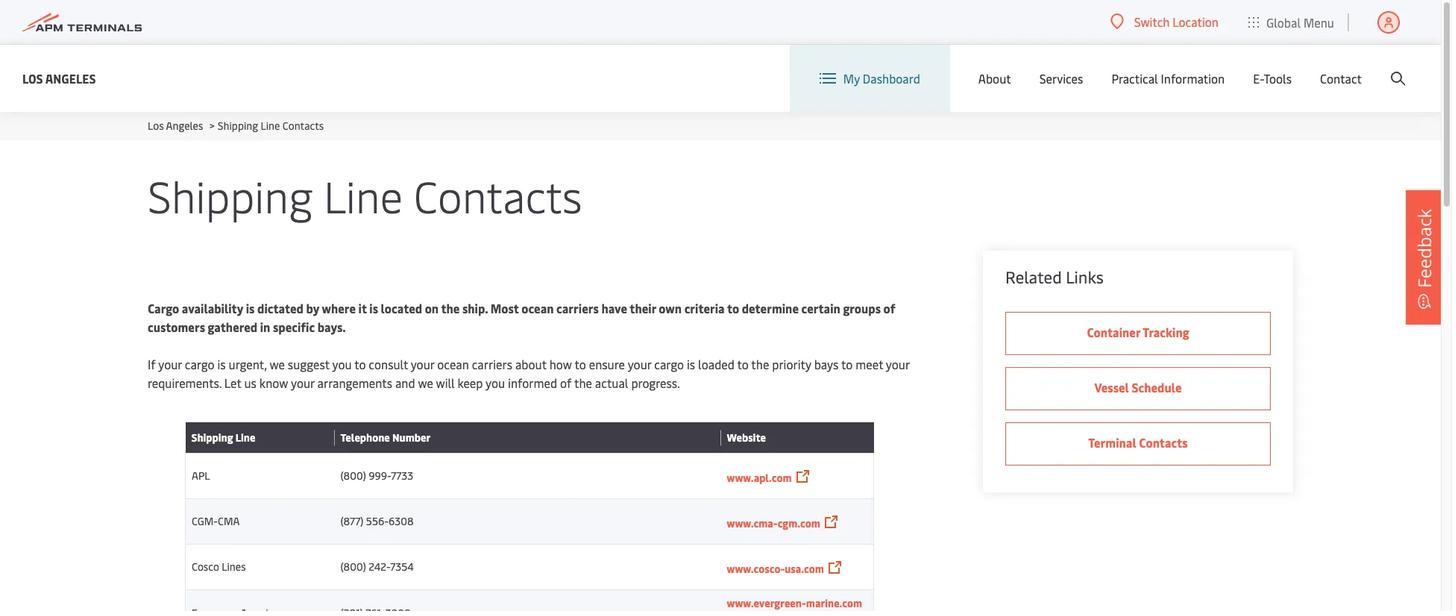 Task type: describe. For each thing, give the bounding box(es) containing it.
if your cargo is urgent, we suggest you to consult your ocean carriers about how to ensure your cargo is loaded to the priority bays to meet your requirements. let us know your arrangements and we will keep you informed of the actual progress.
[[148, 356, 910, 391]]

(877)
[[341, 514, 364, 528]]

about button
[[979, 45, 1012, 112]]

have
[[602, 300, 628, 316]]

certain
[[802, 300, 841, 316]]

ocean inside cargo availability is dictated by where it is located on the ship. most ocean carriers have their own criteria to determine certain groups of customers gathered in specific bays.
[[522, 300, 554, 316]]

global menu button
[[1234, 0, 1350, 44]]

0 vertical spatial you
[[332, 356, 352, 372]]

telephone number
[[341, 431, 431, 445]]

to right bays
[[842, 356, 853, 372]]

meet
[[856, 356, 884, 372]]

(800) for (800) 999-7733
[[341, 469, 366, 483]]

global menu
[[1267, 14, 1335, 30]]

my dashboard button
[[820, 45, 921, 112]]

www.evergreen-marine.com
[[727, 596, 863, 610]]

will
[[436, 375, 455, 391]]

if
[[148, 356, 156, 372]]

switch location
[[1135, 13, 1219, 30]]

us
[[244, 375, 257, 391]]

www.cma-cgm.com
[[727, 516, 821, 530]]

www.cosco-
[[727, 561, 785, 576]]

to up arrangements
[[355, 356, 366, 372]]

where
[[322, 300, 356, 316]]

keep
[[458, 375, 483, 391]]

most
[[491, 300, 519, 316]]

by
[[306, 300, 319, 316]]

2 cargo from the left
[[655, 356, 684, 372]]

www.evergreen-marine.com link
[[727, 596, 863, 610]]

of inside cargo availability is dictated by where it is located on the ship. most ocean carriers have their own criteria to determine certain groups of customers gathered in specific bays.
[[884, 300, 896, 316]]

(800) 999-7733
[[341, 469, 414, 483]]

shipping line contacts
[[148, 166, 582, 225]]

1 vertical spatial the
[[752, 356, 769, 372]]

links
[[1066, 266, 1104, 288]]

practical information
[[1112, 70, 1225, 87]]

los angeles > shipping line contacts
[[148, 119, 324, 133]]

switch
[[1135, 13, 1170, 30]]

it
[[359, 300, 367, 316]]

ensure
[[589, 356, 625, 372]]

global
[[1267, 14, 1301, 30]]

angeles for los angeles
[[45, 70, 96, 86]]

bays
[[814, 356, 839, 372]]

suggest
[[288, 356, 330, 372]]

www.cma-
[[727, 516, 778, 530]]

the inside cargo availability is dictated by where it is located on the ship. most ocean carriers have their own criteria to determine certain groups of customers gathered in specific bays.
[[441, 300, 460, 316]]

shipping for shipping line contacts
[[148, 166, 313, 225]]

e-tools button
[[1254, 45, 1292, 112]]

usa.com
[[785, 561, 824, 576]]

www.cosco-usa.com
[[727, 561, 824, 576]]

actual
[[595, 375, 629, 391]]

angeles for los angeles > shipping line contacts
[[166, 119, 203, 133]]

urgent,
[[229, 356, 267, 372]]

cosco
[[192, 560, 219, 574]]

my dashboard
[[844, 70, 921, 87]]

own
[[659, 300, 682, 316]]

is left loaded
[[687, 356, 695, 372]]

loaded
[[698, 356, 735, 372]]

information
[[1161, 70, 1225, 87]]

on
[[425, 300, 439, 316]]

your up and
[[411, 356, 435, 372]]

(800) 242-7354
[[341, 560, 414, 574]]

about
[[979, 70, 1012, 87]]

cgm-cma
[[192, 514, 240, 528]]

switch location button
[[1111, 13, 1219, 30]]

how
[[550, 356, 572, 372]]

carriers inside cargo availability is dictated by where it is located on the ship. most ocean carriers have their own criteria to determine certain groups of customers gathered in specific bays.
[[557, 300, 599, 316]]

priority
[[772, 356, 812, 372]]

specific
[[273, 319, 315, 335]]

0 vertical spatial line
[[261, 119, 280, 133]]

criteria
[[685, 300, 725, 316]]

ship.
[[463, 300, 488, 316]]

their
[[630, 300, 656, 316]]

consult
[[369, 356, 408, 372]]

cma
[[218, 514, 240, 528]]

e-tools
[[1254, 70, 1292, 87]]

www.apl.com
[[727, 470, 792, 485]]

los angeles
[[22, 70, 96, 86]]

gathered
[[208, 319, 258, 335]]

lines
[[222, 560, 246, 574]]

line for shipping line contacts
[[324, 166, 403, 225]]

practical
[[1112, 70, 1159, 87]]



Task type: vqa. For each thing, say whether or not it's contained in the screenshot.
customers
yes



Task type: locate. For each thing, give the bounding box(es) containing it.
progress.
[[632, 375, 680, 391]]

999-
[[369, 469, 391, 483]]

0 horizontal spatial los
[[22, 70, 43, 86]]

1 vertical spatial (800)
[[341, 560, 366, 574]]

ocean
[[522, 300, 554, 316], [437, 356, 469, 372]]

1 horizontal spatial cargo
[[655, 356, 684, 372]]

to inside cargo availability is dictated by where it is located on the ship. most ocean carriers have their own criteria to determine certain groups of customers gathered in specific bays.
[[727, 300, 739, 316]]

shipping for shipping line
[[191, 431, 233, 445]]

contact button
[[1321, 45, 1362, 112]]

0 horizontal spatial you
[[332, 356, 352, 372]]

customers
[[148, 319, 205, 335]]

we
[[270, 356, 285, 372], [418, 375, 433, 391]]

cargo availability is dictated by where it is located on the ship. most ocean carriers have their own criteria to determine certain groups of customers gathered in specific bays.
[[148, 300, 896, 335]]

your up 'progress.'
[[628, 356, 652, 372]]

location
[[1173, 13, 1219, 30]]

(877) 556-6308
[[341, 514, 414, 528]]

los for los angeles > shipping line contacts
[[148, 119, 164, 133]]

1 (800) from the top
[[341, 469, 366, 483]]

1 horizontal spatial ocean
[[522, 300, 554, 316]]

shipping down los angeles > shipping line contacts
[[148, 166, 313, 225]]

to right loaded
[[738, 356, 749, 372]]

1 horizontal spatial line
[[261, 119, 280, 133]]

1 vertical spatial you
[[486, 375, 505, 391]]

0 horizontal spatial cargo
[[185, 356, 215, 372]]

1 horizontal spatial you
[[486, 375, 505, 391]]

availability
[[182, 300, 243, 316]]

you up arrangements
[[332, 356, 352, 372]]

0 vertical spatial angeles
[[45, 70, 96, 86]]

carriers left have
[[557, 300, 599, 316]]

marine.com
[[806, 596, 863, 610]]

your down suggest
[[291, 375, 315, 391]]

cgm.com
[[778, 516, 821, 530]]

1 horizontal spatial the
[[575, 375, 592, 391]]

1 horizontal spatial angeles
[[166, 119, 203, 133]]

related
[[1006, 266, 1062, 288]]

0 horizontal spatial we
[[270, 356, 285, 372]]

tools
[[1264, 70, 1292, 87]]

0 horizontal spatial the
[[441, 300, 460, 316]]

cargo
[[148, 300, 179, 316]]

groups
[[843, 300, 881, 316]]

0 vertical spatial we
[[270, 356, 285, 372]]

(800) for (800) 242-7354
[[341, 560, 366, 574]]

to right how in the left bottom of the page
[[575, 356, 586, 372]]

of inside if your cargo is urgent, we suggest you to consult your ocean carriers about how to ensure your cargo is loaded to the priority bays to meet your requirements. let us know your arrangements and we will keep you informed of the actual progress.
[[560, 375, 572, 391]]

0 vertical spatial los angeles link
[[22, 69, 96, 88]]

your right if
[[158, 356, 182, 372]]

apl
[[192, 469, 210, 483]]

los
[[22, 70, 43, 86], [148, 119, 164, 133]]

1 horizontal spatial of
[[884, 300, 896, 316]]

1 vertical spatial los
[[148, 119, 164, 133]]

1 vertical spatial line
[[324, 166, 403, 225]]

related links
[[1006, 266, 1104, 288]]

7354
[[390, 560, 414, 574]]

0 horizontal spatial los angeles link
[[22, 69, 96, 88]]

2 vertical spatial line
[[236, 431, 255, 445]]

dictated
[[257, 300, 304, 316]]

1 horizontal spatial carriers
[[557, 300, 599, 316]]

1 cargo from the left
[[185, 356, 215, 372]]

1 vertical spatial contacts
[[414, 166, 582, 225]]

informed
[[508, 375, 557, 391]]

www.cma-cgm.com link
[[727, 516, 821, 530]]

we up know
[[270, 356, 285, 372]]

cargo up requirements.
[[185, 356, 215, 372]]

2 horizontal spatial the
[[752, 356, 769, 372]]

your
[[158, 356, 182, 372], [411, 356, 435, 372], [628, 356, 652, 372], [886, 356, 910, 372], [291, 375, 315, 391]]

my
[[844, 70, 860, 87]]

1 vertical spatial shipping
[[148, 166, 313, 225]]

the
[[441, 300, 460, 316], [752, 356, 769, 372], [575, 375, 592, 391]]

(800)
[[341, 469, 366, 483], [341, 560, 366, 574]]

e-
[[1254, 70, 1264, 87]]

of
[[884, 300, 896, 316], [560, 375, 572, 391]]

services
[[1040, 70, 1084, 87]]

0 horizontal spatial of
[[560, 375, 572, 391]]

and
[[395, 375, 415, 391]]

dashboard
[[863, 70, 921, 87]]

ocean inside if your cargo is urgent, we suggest you to consult your ocean carriers about how to ensure your cargo is loaded to the priority bays to meet your requirements. let us know your arrangements and we will keep you informed of the actual progress.
[[437, 356, 469, 372]]

1 vertical spatial ocean
[[437, 356, 469, 372]]

0 vertical spatial carriers
[[557, 300, 599, 316]]

determine
[[742, 300, 799, 316]]

is up 'let' in the bottom left of the page
[[217, 356, 226, 372]]

0 vertical spatial los
[[22, 70, 43, 86]]

of down how in the left bottom of the page
[[560, 375, 572, 391]]

1 vertical spatial we
[[418, 375, 433, 391]]

we left will
[[418, 375, 433, 391]]

requirements.
[[148, 375, 222, 391]]

know
[[260, 375, 288, 391]]

1 horizontal spatial contacts
[[414, 166, 582, 225]]

the right on
[[441, 300, 460, 316]]

let
[[224, 375, 241, 391]]

your right 'meet'
[[886, 356, 910, 372]]

ocean up will
[[437, 356, 469, 372]]

to right criteria
[[727, 300, 739, 316]]

website
[[727, 431, 766, 445]]

1 vertical spatial of
[[560, 375, 572, 391]]

cosco lines
[[192, 560, 246, 574]]

carriers inside if your cargo is urgent, we suggest you to consult your ocean carriers about how to ensure your cargo is loaded to the priority bays to meet your requirements. let us know your arrangements and we will keep you informed of the actual progress.
[[472, 356, 513, 372]]

shipping line
[[191, 431, 255, 445]]

contacts
[[283, 119, 324, 133], [414, 166, 582, 225]]

line for shipping line
[[236, 431, 255, 445]]

2 (800) from the top
[[341, 560, 366, 574]]

556-
[[366, 514, 389, 528]]

bays.
[[318, 319, 346, 335]]

2 vertical spatial shipping
[[191, 431, 233, 445]]

line
[[261, 119, 280, 133], [324, 166, 403, 225], [236, 431, 255, 445]]

0 vertical spatial the
[[441, 300, 460, 316]]

www.apl.com link
[[727, 470, 792, 485]]

cgm-
[[192, 514, 218, 528]]

1 horizontal spatial we
[[418, 375, 433, 391]]

1 vertical spatial carriers
[[472, 356, 513, 372]]

located
[[381, 300, 422, 316]]

(800) left 242-
[[341, 560, 366, 574]]

the left actual
[[575, 375, 592, 391]]

telephone
[[341, 431, 390, 445]]

1 horizontal spatial los
[[148, 119, 164, 133]]

you
[[332, 356, 352, 372], [486, 375, 505, 391]]

www.evergreen-
[[727, 596, 806, 610]]

6308
[[389, 514, 414, 528]]

shipping up the apl
[[191, 431, 233, 445]]

is right it
[[370, 300, 378, 316]]

shipping right >
[[218, 119, 258, 133]]

2 horizontal spatial line
[[324, 166, 403, 225]]

number
[[392, 431, 431, 445]]

0 horizontal spatial carriers
[[472, 356, 513, 372]]

0 vertical spatial ocean
[[522, 300, 554, 316]]

1 horizontal spatial los angeles link
[[148, 119, 203, 133]]

(800) left 999-
[[341, 469, 366, 483]]

to
[[727, 300, 739, 316], [355, 356, 366, 372], [575, 356, 586, 372], [738, 356, 749, 372], [842, 356, 853, 372]]

services button
[[1040, 45, 1084, 112]]

0 horizontal spatial angeles
[[45, 70, 96, 86]]

0 horizontal spatial line
[[236, 431, 255, 445]]

menu
[[1304, 14, 1335, 30]]

of right groups
[[884, 300, 896, 316]]

0 vertical spatial (800)
[[341, 469, 366, 483]]

carriers up keep
[[472, 356, 513, 372]]

242-
[[369, 560, 390, 574]]

1 vertical spatial angeles
[[166, 119, 203, 133]]

cargo up 'progress.'
[[655, 356, 684, 372]]

www.cosco-usa.com link
[[727, 561, 824, 576]]

feedback button
[[1406, 190, 1444, 324]]

0 horizontal spatial ocean
[[437, 356, 469, 372]]

practical information button
[[1112, 45, 1225, 112]]

ocean right most at the left of the page
[[522, 300, 554, 316]]

2 vertical spatial the
[[575, 375, 592, 391]]

the left the "priority"
[[752, 356, 769, 372]]

los for los angeles
[[22, 70, 43, 86]]

0 horizontal spatial contacts
[[283, 119, 324, 133]]

0 vertical spatial of
[[884, 300, 896, 316]]

los angeles link
[[22, 69, 96, 88], [148, 119, 203, 133]]

about
[[516, 356, 547, 372]]

0 vertical spatial shipping
[[218, 119, 258, 133]]

contact
[[1321, 70, 1362, 87]]

in
[[260, 319, 270, 335]]

you right keep
[[486, 375, 505, 391]]

1 vertical spatial los angeles link
[[148, 119, 203, 133]]

shipping
[[218, 119, 258, 133], [148, 166, 313, 225], [191, 431, 233, 445]]

is up gathered on the left of page
[[246, 300, 255, 316]]

0 vertical spatial contacts
[[283, 119, 324, 133]]



